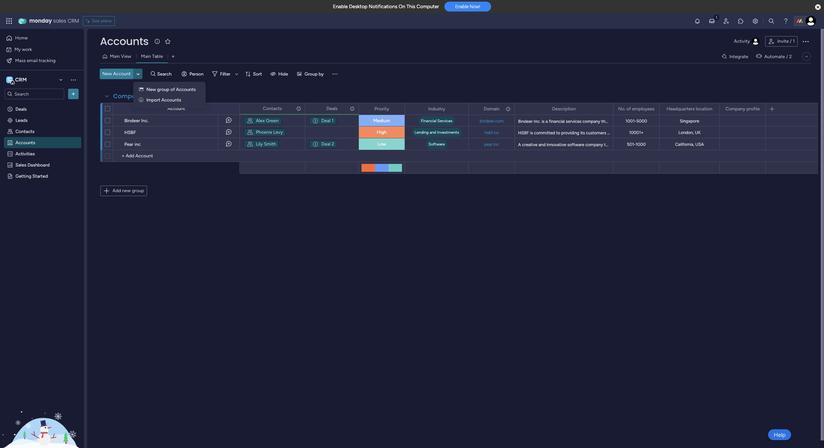 Task type: locate. For each thing, give the bounding box(es) containing it.
home
[[15, 35, 28, 41]]

options image up range
[[650, 103, 655, 115]]

new right group icon
[[146, 87, 156, 92]]

Description field
[[551, 105, 578, 113]]

0 horizontal spatial inc.
[[141, 118, 149, 124]]

0 horizontal spatial bindeer
[[124, 118, 140, 124]]

work
[[22, 47, 32, 52]]

variety
[[697, 131, 710, 136]]

inc. for bindeer inc. is a financial services company that provides a wide range of banking and investing services to individuals and businesses.
[[534, 119, 541, 124]]

svg image inside alex green element
[[247, 118, 253, 124]]

deal 2 element
[[309, 140, 337, 148]]

invite / 1 button
[[765, 36, 798, 47]]

invite members image
[[723, 18, 730, 24]]

hsbf up pear
[[124, 130, 136, 136]]

1 horizontal spatial contacts
[[263, 106, 282, 111]]

a left financial
[[546, 119, 548, 124]]

1 vertical spatial with
[[705, 142, 714, 147]]

Accounts field
[[98, 34, 150, 49]]

sort button
[[243, 69, 266, 79]]

contacts down leads
[[15, 129, 34, 134]]

1 horizontal spatial column information image
[[506, 106, 511, 112]]

help
[[774, 432, 786, 439]]

svg image for deal 1
[[312, 118, 319, 124]]

1 horizontal spatial hsbf
[[518, 131, 529, 136]]

bindeer inc.
[[124, 118, 149, 124]]

1 vertical spatial svg image
[[312, 141, 319, 148]]

enable now!
[[455, 4, 480, 9]]

deal inside "deal 1" element
[[321, 118, 330, 124]]

2 main from the left
[[141, 54, 151, 59]]

of right range
[[653, 119, 657, 124]]

add
[[113, 188, 121, 194]]

svg image left deal 1
[[312, 118, 319, 124]]

add view image
[[172, 54, 175, 59]]

show board description image
[[153, 38, 161, 45]]

Domain field
[[482, 105, 501, 113]]

column information image right domain field
[[506, 106, 511, 112]]

1 image
[[714, 13, 720, 21]]

high
[[377, 130, 387, 135]]

1 vertical spatial 1
[[332, 118, 334, 124]]

is up committed
[[542, 119, 545, 124]]

1 vertical spatial /
[[786, 54, 788, 59]]

inc. for bindeer inc.
[[141, 118, 149, 124]]

including
[[744, 131, 761, 136]]

lily
[[256, 141, 263, 147]]

employees
[[632, 106, 655, 112]]

bindeer down move to image
[[124, 118, 140, 124]]

pear
[[124, 142, 133, 147]]

mobile,
[[776, 131, 789, 136]]

1 vertical spatial 2
[[332, 141, 334, 147]]

my work button
[[4, 44, 71, 55]]

a
[[546, 119, 548, 124], [628, 119, 630, 124], [694, 131, 696, 136]]

0 vertical spatial account
[[113, 71, 131, 77]]

1 horizontal spatial enable
[[455, 4, 469, 9]]

that left builds
[[604, 142, 612, 147]]

online,
[[762, 131, 774, 136]]

pear inc
[[124, 142, 141, 147]]

svg image for phoenix levy
[[247, 129, 253, 136]]

1 main from the left
[[110, 54, 120, 59]]

2 down deal 1
[[332, 141, 334, 147]]

select product image
[[6, 18, 13, 24]]

group by
[[305, 71, 324, 77]]

1 horizontal spatial new
[[146, 87, 156, 92]]

provides
[[610, 119, 627, 124]]

1 horizontal spatial inc.
[[534, 119, 541, 124]]

svg image
[[312, 118, 319, 124], [247, 129, 253, 136], [247, 141, 253, 148]]

and right lending
[[430, 130, 436, 135]]

2 right automate
[[789, 54, 792, 59]]

0 vertical spatial svg image
[[312, 118, 319, 124]]

1 horizontal spatial 2
[[789, 54, 792, 59]]

headquarters
[[667, 106, 695, 112]]

accounts up activities
[[15, 140, 35, 145]]

a left 'wide'
[[628, 119, 630, 124]]

1 vertical spatial group
[[132, 188, 144, 194]]

option
[[0, 103, 84, 104]]

account inside button
[[113, 71, 131, 77]]

0 vertical spatial /
[[790, 38, 792, 44]]

0 horizontal spatial 2
[[332, 141, 334, 147]]

public board image
[[7, 173, 13, 179]]

2 deal from the top
[[321, 141, 330, 147]]

1 vertical spatial svg image
[[247, 129, 253, 136]]

enable now! button
[[444, 2, 491, 12]]

0 vertical spatial contacts
[[263, 106, 282, 111]]

svg image
[[247, 118, 253, 124], [312, 141, 319, 148]]

Company profile field
[[724, 105, 762, 113]]

column information image
[[296, 106, 301, 111], [506, 106, 511, 112]]

0 horizontal spatial is
[[530, 131, 533, 136]]

investments
[[437, 130, 459, 135]]

0 vertical spatial group
[[157, 87, 169, 92]]

home button
[[4, 33, 71, 43]]

new group of accounts
[[146, 87, 196, 92]]

accounts
[[100, 34, 149, 49], [176, 87, 196, 92], [161, 97, 181, 103], [15, 140, 35, 145]]

svg image inside deal 2 element
[[312, 141, 319, 148]]

deals up deal 1
[[326, 106, 338, 111]]

contacts up green
[[263, 106, 282, 111]]

list box containing deals
[[0, 102, 84, 271]]

0 vertical spatial company
[[583, 119, 600, 124]]

1 horizontal spatial /
[[790, 38, 792, 44]]

hide button
[[268, 69, 292, 79]]

new inside button
[[102, 71, 112, 77]]

see
[[92, 18, 100, 24]]

0 horizontal spatial deals
[[15, 106, 27, 112]]

creative
[[522, 142, 538, 147]]

and up including
[[744, 119, 751, 124]]

0 horizontal spatial hsbf
[[124, 130, 136, 136]]

bindeer for bindeer inc. is a financial services company that provides a wide range of banking and investing services to individuals and businesses.
[[518, 119, 533, 124]]

0 horizontal spatial new
[[102, 71, 112, 77]]

svg image left lily
[[247, 141, 253, 148]]

/ for 2
[[786, 54, 788, 59]]

hsbf
[[124, 130, 136, 136], [518, 131, 529, 136]]

0 horizontal spatial services
[[566, 119, 582, 124]]

people
[[658, 142, 671, 147]]

inc. up committed
[[534, 119, 541, 124]]

new for new group of accounts
[[146, 87, 156, 92]]

column information image for contacts
[[296, 106, 301, 111]]

0 horizontal spatial group
[[132, 188, 144, 194]]

1 right invite
[[793, 38, 795, 44]]

that
[[601, 119, 609, 124], [604, 142, 612, 147]]

dapulse integrations image
[[722, 54, 727, 59]]

lily smith element
[[244, 140, 279, 148]]

3 options image from the left
[[756, 103, 761, 115]]

enable left desktop
[[333, 4, 348, 10]]

svg image inside "deal 1" element
[[312, 118, 319, 124]]

1 options image from the left
[[395, 103, 400, 115]]

1 horizontal spatial services
[[701, 119, 717, 124]]

options image up the businesses. on the top right of the page
[[756, 103, 761, 115]]

help button
[[768, 430, 791, 441]]

a
[[518, 142, 521, 147]]

c
[[8, 77, 11, 83]]

that left provides at the right
[[601, 119, 609, 124]]

this
[[406, 4, 415, 10]]

investing
[[683, 119, 700, 124]]

inc.
[[141, 118, 149, 124], [534, 119, 541, 124]]

svg image left phoenix
[[247, 129, 253, 136]]

column information image right contacts field
[[296, 106, 301, 111]]

0 vertical spatial 1
[[793, 38, 795, 44]]

v2 search image
[[151, 70, 156, 78]]

a right offers
[[694, 131, 696, 136]]

1
[[793, 38, 795, 44], [332, 118, 334, 124]]

uk
[[695, 130, 701, 135]]

1 horizontal spatial bindeer
[[518, 119, 533, 124]]

account down import accounts
[[168, 106, 185, 112]]

0 vertical spatial crm
[[68, 17, 79, 25]]

2 horizontal spatial options image
[[756, 103, 761, 115]]

1001-
[[626, 119, 637, 124]]

account
[[113, 71, 131, 77], [168, 106, 185, 112]]

builds
[[613, 142, 624, 147]]

2 inside deal 2 element
[[332, 141, 334, 147]]

svg image inside lily smith element
[[247, 141, 253, 148]]

lending
[[415, 130, 429, 135]]

options image for company profile
[[756, 103, 761, 115]]

group right new
[[132, 188, 144, 194]]

in-
[[799, 131, 804, 136]]

options image
[[802, 38, 810, 45], [70, 91, 77, 97], [296, 103, 300, 114], [349, 103, 354, 114], [505, 103, 510, 115], [710, 103, 715, 115]]

0 horizontal spatial enable
[[333, 4, 348, 10]]

2 options image from the left
[[650, 103, 655, 115]]

alex green
[[256, 118, 279, 124]]

0 vertical spatial that
[[601, 119, 609, 124]]

software
[[567, 142, 584, 147]]

with right usa
[[705, 142, 714, 147]]

/
[[790, 38, 792, 44], [786, 54, 788, 59]]

0 vertical spatial new
[[102, 71, 112, 77]]

person button
[[179, 69, 208, 79]]

add new group button
[[100, 186, 147, 196]]

1 down deals field
[[332, 118, 334, 124]]

/ inside 'button'
[[790, 38, 792, 44]]

0 horizontal spatial options image
[[395, 103, 400, 115]]

its
[[580, 131, 585, 136]]

1 vertical spatial crm
[[15, 77, 27, 83]]

started
[[32, 173, 48, 179]]

services up providing
[[566, 119, 582, 124]]

1 vertical spatial account
[[168, 106, 185, 112]]

smith
[[264, 141, 276, 147]]

activity button
[[731, 36, 763, 47]]

contacts
[[263, 106, 282, 111], [15, 129, 34, 134]]

automate
[[765, 54, 785, 59]]

0 horizontal spatial a
[[546, 119, 548, 124]]

1 horizontal spatial account
[[168, 106, 185, 112]]

is up creative
[[530, 131, 533, 136]]

inc. down move to image
[[141, 118, 149, 124]]

apps image
[[738, 18, 744, 24]]

hsbf for hsbf is committed to providing its customers with the best possible experience, and offers a variety of ways to bank, including online, mobile, and in-branch.
[[518, 131, 529, 136]]

0 vertical spatial 2
[[789, 54, 792, 59]]

2 services from the left
[[701, 119, 717, 124]]

angle down image
[[137, 72, 140, 76]]

options image right domain field
[[505, 103, 510, 115]]

0 vertical spatial with
[[607, 131, 616, 136]]

company up customers
[[583, 119, 600, 124]]

account left angle down icon on the top left of page
[[113, 71, 131, 77]]

0 horizontal spatial /
[[786, 54, 788, 59]]

list box
[[0, 102, 84, 271]]

company
[[726, 106, 746, 112]]

1 horizontal spatial deals
[[326, 106, 338, 111]]

to down financial
[[556, 131, 560, 136]]

/ right automate
[[786, 54, 788, 59]]

and left offers
[[673, 131, 681, 136]]

hsbf up a
[[518, 131, 529, 136]]

0 horizontal spatial main
[[110, 54, 120, 59]]

bindeer up creative
[[518, 119, 533, 124]]

0 vertical spatial deal
[[321, 118, 330, 124]]

filter button
[[209, 69, 241, 79]]

options image up collapse board header icon
[[802, 38, 810, 45]]

of right no.
[[627, 106, 631, 112]]

crm right sales
[[68, 17, 79, 25]]

headquarters location
[[667, 106, 713, 112]]

deal inside deal 2 element
[[321, 141, 330, 147]]

1 services from the left
[[566, 119, 582, 124]]

1 horizontal spatial svg image
[[312, 141, 319, 148]]

options image for priority
[[395, 103, 400, 115]]

solutions
[[625, 142, 643, 147]]

deals up leads
[[15, 106, 27, 112]]

0 horizontal spatial contacts
[[15, 129, 34, 134]]

1 horizontal spatial group
[[157, 87, 169, 92]]

medium
[[373, 118, 390, 124]]

options image
[[395, 103, 400, 115], [650, 103, 655, 115], [756, 103, 761, 115]]

levy
[[273, 130, 283, 135]]

/ right invite
[[790, 38, 792, 44]]

see plans button
[[83, 16, 115, 26]]

search everything image
[[768, 18, 775, 24]]

my
[[14, 47, 21, 52]]

svg image inside phoenix levy element
[[247, 129, 253, 136]]

enable desktop notifications on this computer
[[333, 4, 439, 10]]

main left view
[[110, 54, 120, 59]]

1 deal from the top
[[321, 118, 330, 124]]

1 horizontal spatial is
[[542, 119, 545, 124]]

new for new account
[[102, 71, 112, 77]]

with left the at the top of the page
[[607, 131, 616, 136]]

california,
[[675, 142, 694, 147]]

deal down deals field
[[321, 118, 330, 124]]

group image
[[139, 87, 143, 92]]

group up import accounts
[[157, 87, 169, 92]]

contacts inside field
[[263, 106, 282, 111]]

0 horizontal spatial crm
[[15, 77, 27, 83]]

0 horizontal spatial svg image
[[247, 118, 253, 124]]

crm right workspace image
[[15, 77, 27, 83]]

1 vertical spatial deal
[[321, 141, 330, 147]]

no. of employees
[[618, 106, 655, 112]]

main view
[[110, 54, 131, 59]]

add new group
[[113, 188, 144, 194]]

0 horizontal spatial with
[[607, 131, 616, 136]]

of left the ways
[[711, 131, 715, 136]]

2 horizontal spatial a
[[694, 131, 696, 136]]

1 horizontal spatial main
[[141, 54, 151, 59]]

company down customers
[[585, 142, 603, 147]]

to
[[718, 119, 722, 124], [556, 131, 560, 136], [727, 131, 731, 136], [644, 142, 648, 147]]

phoenix
[[256, 130, 272, 135]]

1 vertical spatial new
[[146, 87, 156, 92]]

inc
[[135, 142, 141, 147]]

0 horizontal spatial column information image
[[296, 106, 301, 111]]

0 vertical spatial svg image
[[247, 118, 253, 124]]

1 horizontal spatial options image
[[650, 103, 655, 115]]

deal for deal 1
[[321, 118, 330, 124]]

0 horizontal spatial account
[[113, 71, 131, 77]]

enable left now!
[[455, 4, 469, 9]]

with
[[607, 131, 616, 136], [705, 142, 714, 147]]

public dashboard image
[[7, 162, 13, 168]]

1 horizontal spatial 1
[[793, 38, 795, 44]]

phoenix levy
[[256, 130, 283, 135]]

on
[[399, 4, 405, 10]]

deals inside field
[[326, 106, 338, 111]]

wide
[[631, 119, 640, 124]]

svg image left alex
[[247, 118, 253, 124]]

add to favorites image
[[164, 38, 171, 45]]

svg image left 'deal 2' on the left of the page
[[312, 141, 319, 148]]

options image right priority field
[[395, 103, 400, 115]]

2 vertical spatial svg image
[[247, 141, 253, 148]]

deal down "deal 1" element
[[321, 141, 330, 147]]

company
[[583, 119, 600, 124], [585, 142, 603, 147]]

accounts up view
[[100, 34, 149, 49]]

services up variety
[[701, 119, 717, 124]]

1 vertical spatial company
[[585, 142, 603, 147]]

new down main view button
[[102, 71, 112, 77]]

my work
[[14, 47, 32, 52]]

svg image for deal
[[312, 141, 319, 148]]

lottie animation element
[[0, 382, 84, 449]]

main left table
[[141, 54, 151, 59]]

Search in workspace field
[[14, 90, 55, 98]]

enable inside button
[[455, 4, 469, 9]]



Task type: describe. For each thing, give the bounding box(es) containing it.
accounts down person popup button
[[176, 87, 196, 92]]

import accounts
[[146, 97, 181, 103]]

menu image
[[332, 71, 338, 77]]

notifications image
[[694, 18, 701, 24]]

christina overa image
[[806, 16, 816, 26]]

emails settings image
[[752, 18, 759, 24]]

help image
[[783, 18, 789, 24]]

mass
[[15, 58, 26, 63]]

import
[[146, 97, 160, 103]]

main table
[[141, 54, 163, 59]]

experience,
[[650, 131, 672, 136]]

filter
[[220, 71, 230, 77]]

priority
[[374, 106, 389, 112]]

london,
[[679, 130, 694, 135]]

options image right contacts field
[[296, 103, 300, 114]]

alex
[[256, 118, 265, 124]]

email
[[27, 58, 38, 63]]

to right the ways
[[727, 131, 731, 136]]

enable for enable now!
[[455, 4, 469, 9]]

1 horizontal spatial with
[[705, 142, 714, 147]]

and left in-
[[790, 131, 798, 136]]

and down committed
[[539, 142, 546, 147]]

Industry field
[[427, 105, 447, 113]]

usa
[[695, 142, 704, 147]]

Priority field
[[373, 105, 391, 113]]

501-1000
[[627, 142, 646, 147]]

crm inside workspace selection element
[[15, 77, 27, 83]]

options image for no. of employees
[[650, 103, 655, 115]]

workspace selection element
[[6, 76, 28, 85]]

/ for 1
[[790, 38, 792, 44]]

svg image for lily smith
[[247, 141, 253, 148]]

arrow down image
[[233, 70, 241, 78]]

branch.
[[804, 131, 818, 136]]

domain
[[484, 106, 500, 112]]

0 horizontal spatial 1
[[332, 118, 334, 124]]

Contacts field
[[261, 105, 284, 112]]

501-
[[627, 142, 636, 147]]

best
[[624, 131, 633, 136]]

of inside field
[[627, 106, 631, 112]]

hsbf.co
[[485, 130, 499, 135]]

bank,
[[732, 131, 742, 136]]

profile
[[747, 106, 760, 112]]

No. of employees field
[[617, 105, 656, 113]]

1000
[[636, 142, 646, 147]]

new
[[122, 188, 131, 194]]

sort
[[253, 71, 262, 77]]

new account
[[102, 71, 131, 77]]

banking
[[658, 119, 673, 124]]

providing
[[561, 131, 579, 136]]

now!
[[470, 4, 480, 9]]

1 vertical spatial contacts
[[15, 129, 34, 134]]

deal 1 element
[[309, 117, 336, 125]]

dapulse close image
[[815, 4, 821, 11]]

bindeer for bindeer inc.
[[124, 118, 140, 124]]

inbox image
[[709, 18, 715, 24]]

mass email tracking
[[15, 58, 56, 63]]

alex green element
[[244, 117, 282, 125]]

deal 2
[[321, 141, 334, 147]]

Deals field
[[325, 105, 339, 112]]

1 inside 'button'
[[793, 38, 795, 44]]

pear.inc
[[484, 142, 499, 147]]

industry
[[428, 106, 445, 112]]

1 vertical spatial is
[[530, 131, 533, 136]]

5000
[[637, 119, 647, 124]]

deal 1
[[321, 118, 334, 124]]

connect
[[672, 142, 688, 147]]

1 horizontal spatial a
[[628, 119, 630, 124]]

group inside button
[[132, 188, 144, 194]]

new account button
[[100, 69, 133, 79]]

group by button
[[294, 69, 328, 79]]

automate / 2
[[765, 54, 792, 59]]

group
[[305, 71, 318, 77]]

collapse board header image
[[804, 54, 809, 59]]

Companies field
[[112, 92, 150, 101]]

see plans
[[92, 18, 112, 24]]

of up import accounts
[[171, 87, 175, 92]]

to up the ways
[[718, 119, 722, 124]]

other.
[[725, 142, 736, 147]]

bindeer.com
[[480, 119, 504, 124]]

activity
[[734, 38, 750, 44]]

to left help
[[644, 142, 648, 147]]

lending and investments
[[415, 130, 459, 135]]

hide
[[278, 71, 288, 77]]

column information image
[[350, 106, 355, 111]]

monday sales crm
[[29, 17, 79, 25]]

getting
[[15, 173, 31, 179]]

0 vertical spatial is
[[542, 119, 545, 124]]

phoenix levy element
[[244, 129, 286, 137]]

svg image for alex
[[247, 118, 253, 124]]

accounts down new group of accounts
[[161, 97, 181, 103]]

options image right deals field
[[349, 103, 354, 114]]

invite / 1
[[777, 38, 795, 44]]

pear.inc link
[[483, 142, 501, 147]]

enable for enable desktop notifications on this computer
[[333, 4, 348, 10]]

bindeer.com link
[[478, 119, 505, 124]]

dashboard
[[27, 162, 50, 168]]

options image left company
[[710, 103, 715, 115]]

workspace options image
[[70, 77, 77, 83]]

move to image
[[139, 97, 143, 103]]

ways
[[716, 131, 726, 136]]

column information image for domain
[[506, 106, 511, 112]]

integrate
[[729, 54, 748, 59]]

and right banking
[[674, 119, 681, 124]]

lily smith
[[256, 141, 276, 147]]

autopilot image
[[756, 52, 762, 60]]

deal for deal 2
[[321, 141, 330, 147]]

businesses.
[[752, 119, 774, 124]]

1 horizontal spatial crm
[[68, 17, 79, 25]]

+ Add Account text field
[[116, 152, 237, 160]]

innovative
[[547, 142, 566, 147]]

hsbf for hsbf
[[124, 130, 136, 136]]

hsbf.co link
[[483, 130, 500, 135]]

virtually
[[689, 142, 704, 147]]

Headquarters location field
[[665, 105, 714, 113]]

no.
[[618, 106, 626, 112]]

1 vertical spatial that
[[604, 142, 612, 147]]

singapore
[[680, 119, 699, 124]]

main for main table
[[141, 54, 151, 59]]

Search field
[[156, 69, 175, 79]]

by
[[319, 71, 324, 77]]

getting started
[[15, 173, 48, 179]]

services
[[437, 119, 452, 123]]

a creative and innovative software company that builds solutions to help people connect virtually with each other.
[[518, 142, 736, 147]]

leads
[[15, 117, 28, 123]]

monday
[[29, 17, 52, 25]]

offers
[[682, 131, 693, 136]]

california, usa
[[675, 142, 704, 147]]

mass email tracking button
[[4, 55, 71, 66]]

workspace image
[[6, 76, 13, 84]]

financial services
[[421, 119, 452, 123]]

companies
[[113, 92, 148, 100]]

possible
[[634, 131, 649, 136]]

main for main view
[[110, 54, 120, 59]]

lottie animation image
[[0, 382, 84, 449]]

options image down workspace options image
[[70, 91, 77, 97]]

1001-5000
[[626, 119, 647, 124]]

bindeer inc. is a financial services company that provides a wide range of banking and investing services to individuals and businesses.
[[518, 119, 774, 124]]

10001+
[[629, 130, 644, 135]]

desktop
[[349, 4, 367, 10]]

sales
[[53, 17, 66, 25]]

london, uk
[[679, 130, 701, 135]]



Task type: vqa. For each thing, say whether or not it's contained in the screenshot.
Move
no



